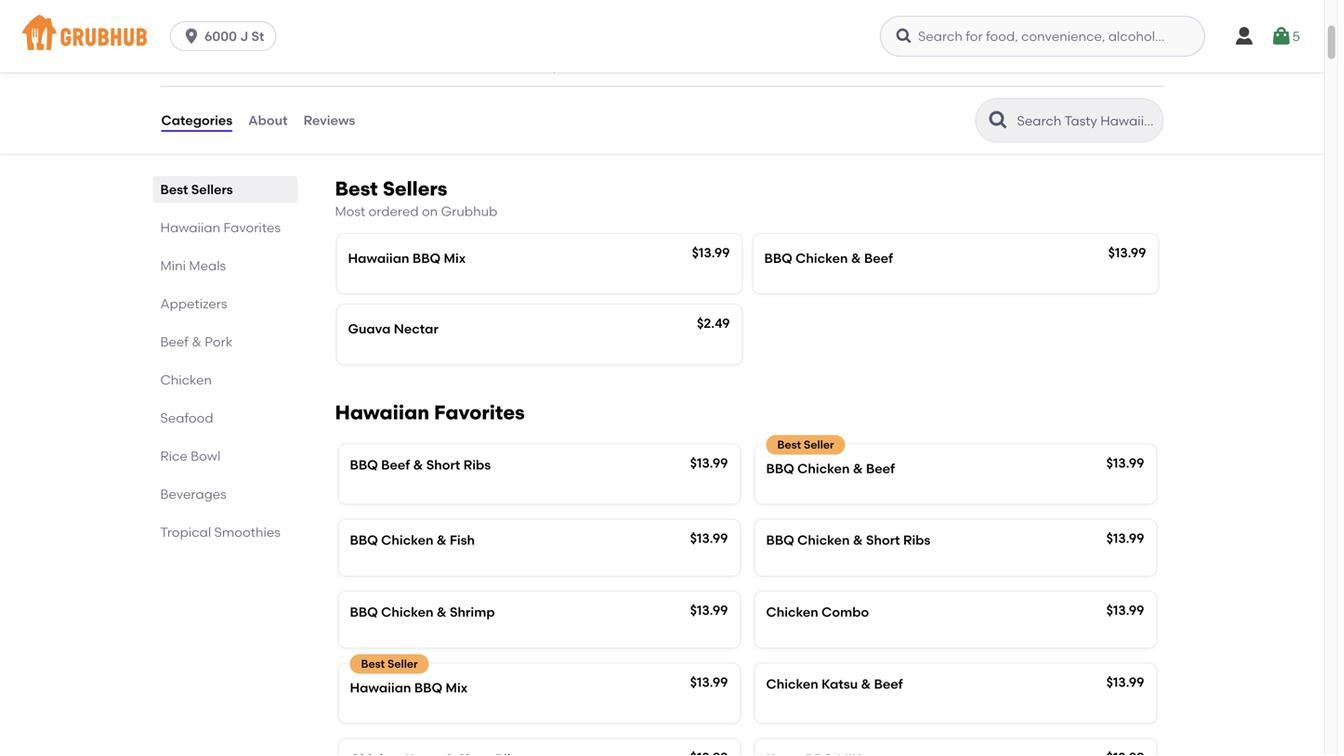 Task type: vqa. For each thing, say whether or not it's contained in the screenshot.
J
yes



Task type: describe. For each thing, give the bounding box(es) containing it.
mini meals
[[160, 258, 226, 274]]

bbq chicken & beef
[[765, 250, 893, 266]]

svg image inside '5' button
[[1271, 25, 1293, 47]]

0 horizontal spatial hawaiian favorites
[[160, 220, 281, 236]]

short for chicken
[[866, 533, 900, 549]]

mini
[[160, 258, 186, 274]]

seafood
[[160, 411, 213, 426]]

guava
[[348, 321, 391, 337]]

ribs for bbq chicken & short ribs
[[904, 533, 931, 549]]

guava nectar
[[348, 321, 439, 337]]

$13.99 for bbq chicken & shrimp
[[690, 603, 728, 619]]

meals
[[189, 258, 226, 274]]

shrimp
[[450, 605, 495, 621]]

bbq chicken & short ribs
[[767, 533, 931, 549]]

search icon image
[[988, 109, 1010, 132]]

chicken inside best seller bbq chicken & beef
[[798, 461, 850, 477]]

$2.49
[[697, 316, 730, 332]]

rice
[[160, 449, 188, 464]]

bbq inside best seller bbq chicken & beef
[[767, 461, 795, 477]]

Search for food, convenience, alcohol... search field
[[880, 16, 1206, 57]]

$13.99 for bbq chicken & beef
[[1109, 245, 1147, 261]]

bbq chicken & fish
[[350, 533, 475, 549]]

best sellers
[[160, 182, 233, 198]]

pork
[[205, 334, 233, 350]]

best for best sellers
[[160, 182, 188, 198]]

$5.49
[[475, 57, 507, 73]]

Search Tasty Hawaiian BBQ search field
[[1016, 112, 1158, 130]]

6000 j st button
[[170, 21, 284, 51]]

st
[[251, 28, 264, 44]]

& inside best seller bbq chicken & beef
[[853, 461, 863, 477]]

1 horizontal spatial svg image
[[1234, 25, 1256, 47]]

5
[[1293, 28, 1301, 44]]

grubhub
[[441, 204, 498, 219]]

bbq chicken & shrimp
[[350, 605, 495, 621]]

$13.99 for bbq chicken & short ribs
[[1107, 531, 1145, 547]]

rice bowl
[[160, 449, 221, 464]]

& for bbq beef & short ribs
[[413, 457, 423, 473]]

$13.99 for hawaiian bbq mix
[[692, 245, 730, 261]]

sellers for best sellers
[[191, 182, 233, 198]]

about button
[[247, 87, 289, 154]]

chicken katsu & beef
[[767, 677, 903, 692]]

tropical
[[160, 525, 211, 541]]

sellers for best sellers most ordered on grubhub
[[383, 177, 448, 201]]

& for bbq chicken & shrimp
[[437, 605, 447, 621]]

$13.99 for chicken combo
[[1107, 603, 1145, 619]]

0 vertical spatial mix
[[444, 250, 466, 266]]

best for best sellers most ordered on grubhub
[[335, 177, 378, 201]]

categories
[[161, 112, 233, 128]]

6000
[[205, 28, 237, 44]]

hawaiian up bbq beef & short ribs
[[335, 401, 430, 425]]

best for best seller bbq chicken & beef
[[778, 438, 802, 452]]

& for bbq chicken & beef
[[851, 250, 861, 266]]

beverages
[[160, 487, 227, 503]]

categories button
[[160, 87, 234, 154]]

tropical smoothies
[[160, 525, 281, 541]]



Task type: locate. For each thing, give the bounding box(es) containing it.
katsu
[[822, 677, 858, 692]]

chicken
[[796, 250, 848, 266], [160, 372, 212, 388], [798, 461, 850, 477], [381, 533, 434, 549], [798, 533, 850, 549], [381, 605, 434, 621], [767, 605, 819, 621], [767, 677, 819, 692]]

ribs
[[464, 457, 491, 473], [904, 533, 931, 549]]

bbq beef & short ribs
[[350, 457, 491, 473]]

chicken combo
[[767, 605, 870, 621]]

0 horizontal spatial ribs
[[464, 457, 491, 473]]

1 vertical spatial mix
[[446, 680, 468, 696]]

seller inside the best seller hawaiian bbq mix
[[388, 658, 418, 671]]

1 vertical spatial hawaiian favorites
[[335, 401, 525, 425]]

svg image
[[1271, 25, 1293, 47], [895, 27, 914, 46]]

0 horizontal spatial short
[[426, 457, 461, 473]]

combo
[[822, 605, 870, 621]]

j
[[240, 28, 248, 44]]

sellers inside best sellers most ordered on grubhub
[[383, 177, 448, 201]]

mix down grubhub
[[444, 250, 466, 266]]

best inside best sellers most ordered on grubhub
[[335, 177, 378, 201]]

1 vertical spatial short
[[866, 533, 900, 549]]

svg image
[[1234, 25, 1256, 47], [182, 27, 201, 46]]

hawaiian
[[160, 220, 220, 236], [348, 250, 410, 266], [335, 401, 430, 425], [350, 680, 411, 696]]

on
[[422, 204, 438, 219]]

ribs for bbq beef & short ribs
[[464, 457, 491, 473]]

hawaiian down ordered
[[348, 250, 410, 266]]

0 vertical spatial hawaiian favorites
[[160, 220, 281, 236]]

hawaiian favorites up bbq beef & short ribs
[[335, 401, 525, 425]]

$5.49 delivery
[[475, 57, 559, 73]]

& for bbq chicken & short ribs
[[853, 533, 863, 549]]

1 horizontal spatial short
[[866, 533, 900, 549]]

best seller hawaiian bbq mix
[[350, 658, 468, 696]]

1 horizontal spatial favorites
[[434, 401, 525, 425]]

0 horizontal spatial sellers
[[191, 182, 233, 198]]

best
[[335, 177, 378, 201], [160, 182, 188, 198], [778, 438, 802, 452], [361, 658, 385, 671]]

best inside best seller bbq chicken & beef
[[778, 438, 802, 452]]

0 vertical spatial favorites
[[224, 220, 281, 236]]

seller for chicken
[[804, 438, 835, 452]]

1 horizontal spatial svg image
[[1271, 25, 1293, 47]]

appetizers
[[160, 296, 227, 312]]

beef
[[865, 250, 893, 266], [160, 334, 189, 350], [381, 457, 410, 473], [866, 461, 895, 477], [874, 677, 903, 692]]

0 horizontal spatial svg image
[[895, 27, 914, 46]]

nectar
[[394, 321, 439, 337]]

favorites up bbq beef & short ribs
[[434, 401, 525, 425]]

0 horizontal spatial svg image
[[182, 27, 201, 46]]

&
[[851, 250, 861, 266], [192, 334, 202, 350], [413, 457, 423, 473], [853, 461, 863, 477], [437, 533, 447, 549], [853, 533, 863, 549], [437, 605, 447, 621], [861, 677, 871, 692]]

hawaiian bbq mix
[[348, 250, 466, 266]]

& for bbq chicken & fish
[[437, 533, 447, 549]]

0 vertical spatial ribs
[[464, 457, 491, 473]]

1 horizontal spatial seller
[[804, 438, 835, 452]]

$13.99 for bbq chicken & fish
[[690, 531, 728, 547]]

1 vertical spatial favorites
[[434, 401, 525, 425]]

0 horizontal spatial favorites
[[224, 220, 281, 236]]

sellers up on
[[383, 177, 448, 201]]

best sellers most ordered on grubhub
[[335, 177, 498, 219]]

seller inside best seller bbq chicken & beef
[[804, 438, 835, 452]]

most
[[335, 204, 366, 219]]

bbq
[[413, 250, 441, 266], [765, 250, 793, 266], [350, 457, 378, 473], [767, 461, 795, 477], [350, 533, 378, 549], [767, 533, 795, 549], [350, 605, 378, 621], [415, 680, 443, 696]]

hawaiian inside the best seller hawaiian bbq mix
[[350, 680, 411, 696]]

favorites
[[224, 220, 281, 236], [434, 401, 525, 425]]

fish
[[450, 533, 475, 549]]

sellers
[[383, 177, 448, 201], [191, 182, 233, 198]]

1 horizontal spatial ribs
[[904, 533, 931, 549]]

smoothies
[[214, 525, 281, 541]]

$13.99
[[692, 245, 730, 261], [1109, 245, 1147, 261], [690, 455, 728, 471], [1107, 455, 1145, 471], [690, 531, 728, 547], [1107, 531, 1145, 547], [690, 603, 728, 619], [1107, 603, 1145, 619], [690, 675, 728, 691], [1107, 675, 1145, 691]]

best inside the best seller hawaiian bbq mix
[[361, 658, 385, 671]]

1 horizontal spatial sellers
[[383, 177, 448, 201]]

seller
[[804, 438, 835, 452], [388, 658, 418, 671]]

reviews
[[304, 112, 355, 128]]

seller for bbq
[[388, 658, 418, 671]]

svg image left 6000
[[182, 27, 201, 46]]

about
[[248, 112, 288, 128]]

hawaiian down bbq chicken & shrimp
[[350, 680, 411, 696]]

0 vertical spatial seller
[[804, 438, 835, 452]]

reviews button
[[303, 87, 356, 154]]

0 horizontal spatial seller
[[388, 658, 418, 671]]

mix down shrimp
[[446, 680, 468, 696]]

mix
[[444, 250, 466, 266], [446, 680, 468, 696]]

5 button
[[1271, 20, 1301, 53]]

svg image inside 6000 j st button
[[182, 27, 201, 46]]

short
[[426, 457, 461, 473], [866, 533, 900, 549]]

1 vertical spatial seller
[[388, 658, 418, 671]]

beef inside best seller bbq chicken & beef
[[866, 461, 895, 477]]

bbq inside the best seller hawaiian bbq mix
[[415, 680, 443, 696]]

hawaiian up the mini meals
[[160, 220, 220, 236]]

short up combo
[[866, 533, 900, 549]]

0 vertical spatial short
[[426, 457, 461, 473]]

ordered
[[369, 204, 419, 219]]

svg image left '5' button
[[1234, 25, 1256, 47]]

beef & pork
[[160, 334, 233, 350]]

main navigation navigation
[[0, 0, 1325, 73]]

best for best seller hawaiian bbq mix
[[361, 658, 385, 671]]

mix inside the best seller hawaiian bbq mix
[[446, 680, 468, 696]]

short up fish
[[426, 457, 461, 473]]

hawaiian favorites
[[160, 220, 281, 236], [335, 401, 525, 425]]

delivery
[[510, 57, 559, 73]]

short for beef
[[426, 457, 461, 473]]

& for chicken katsu & beef
[[861, 677, 871, 692]]

$13.99 for chicken katsu & beef
[[1107, 675, 1145, 691]]

sellers down the categories button
[[191, 182, 233, 198]]

$13.99 for bbq beef & short ribs
[[690, 455, 728, 471]]

favorites up meals
[[224, 220, 281, 236]]

bowl
[[191, 449, 221, 464]]

1 horizontal spatial hawaiian favorites
[[335, 401, 525, 425]]

hawaiian favorites up meals
[[160, 220, 281, 236]]

6000 j st
[[205, 28, 264, 44]]

best seller bbq chicken & beef
[[767, 438, 895, 477]]

1 vertical spatial ribs
[[904, 533, 931, 549]]



